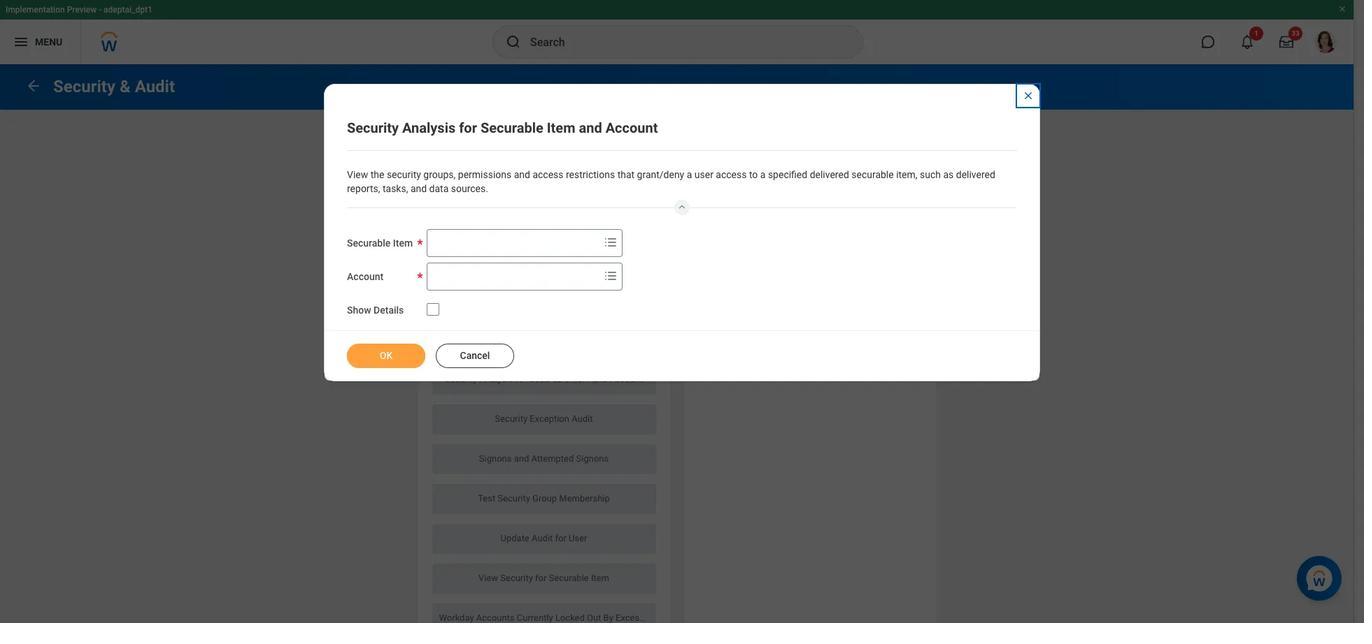 Task type: locate. For each thing, give the bounding box(es) containing it.
business
[[462, 215, 498, 225]]

2 horizontal spatial view
[[696, 138, 724, 152]]

1 vertical spatial account
[[347, 272, 383, 283]]

securable
[[481, 120, 543, 136], [347, 238, 391, 249], [529, 374, 569, 385], [549, 574, 589, 584]]

security up the
[[347, 120, 399, 136]]

0 vertical spatial view
[[696, 138, 724, 152]]

exception
[[530, 414, 569, 425]]

security analysis for securable item and account
[[347, 120, 658, 136], [445, 374, 643, 385]]

account down the worklet
[[609, 374, 643, 385]]

security down "update"
[[500, 574, 533, 584]]

signons up test
[[479, 454, 512, 465]]

2 vertical spatial view
[[478, 574, 498, 584]]

0 vertical spatial analysis
[[402, 120, 456, 136]]

item
[[547, 120, 575, 136], [393, 238, 413, 249], [572, 374, 590, 385], [591, 574, 609, 584]]

for left the landing
[[528, 334, 540, 345]]

active
[[512, 175, 537, 185]]

signons and attempted signons link
[[432, 445, 656, 475]]

user
[[569, 534, 587, 544]]

changed
[[541, 255, 577, 265]]

view security for securable item
[[478, 574, 609, 584]]

implementation preview -   adeptai_dpt1
[[6, 5, 152, 15]]

a left user
[[687, 169, 692, 180]]

1 a from the left
[[687, 169, 692, 180]]

attempted
[[531, 454, 574, 465]]

and left attempted
[[514, 454, 529, 465]]

analysis for security analysis for landing page worklet link
[[492, 334, 526, 345]]

range
[[628, 255, 654, 265]]

access left restrictions
[[533, 169, 563, 180]]

segregation
[[756, 175, 805, 185]]

security left the exception
[[495, 414, 527, 425]]

active sessions
[[512, 175, 576, 185]]

- right alert
[[751, 175, 754, 185]]

and down the security
[[411, 183, 427, 194]]

1 horizontal spatial a
[[760, 169, 766, 180]]

and left sessions
[[514, 169, 530, 180]]

0 horizontal spatial delivered
[[810, 169, 849, 180]]

domain
[[439, 255, 470, 265]]

sessions
[[539, 175, 576, 185]]

to
[[749, 169, 758, 180]]

details
[[374, 305, 404, 316]]

2 vertical spatial analysis
[[479, 374, 513, 385]]

0 horizontal spatial access
[[533, 169, 563, 180]]

security left policy
[[536, 215, 568, 225]]

securable
[[851, 169, 894, 180]]

chevron up image
[[674, 200, 690, 211]]

domain security policies changed within time range link
[[432, 246, 656, 276]]

securable down security analysis for landing page worklet link
[[529, 374, 569, 385]]

for for the security analysis for securable item and account link
[[516, 374, 527, 385]]

1 vertical spatial view
[[347, 169, 368, 180]]

analysis
[[402, 120, 456, 136], [492, 334, 526, 345], [479, 374, 513, 385]]

signons right attempted
[[576, 454, 609, 465]]

1 horizontal spatial view
[[478, 574, 498, 584]]

permissions
[[458, 169, 512, 180]]

data
[[429, 183, 449, 194]]

view for view
[[696, 138, 724, 152]]

sources.
[[451, 183, 488, 194]]

1 vertical spatial -
[[751, 175, 754, 185]]

for up 'permissions'
[[459, 120, 477, 136]]

and
[[579, 120, 602, 136], [514, 169, 530, 180], [411, 183, 427, 194], [592, 374, 607, 385], [514, 454, 529, 465]]

audit element
[[418, 125, 670, 624]]

alert
[[730, 175, 749, 185]]

active sessions link
[[432, 166, 656, 196]]

account up 'that'
[[606, 120, 658, 136]]

as
[[943, 169, 954, 180]]

the
[[371, 169, 384, 180]]

for down update audit for user link
[[535, 574, 547, 584]]

security inside dialog
[[347, 120, 399, 136]]

item down tasks,
[[393, 238, 413, 249]]

audit right the exception
[[572, 414, 593, 425]]

0 horizontal spatial -
[[99, 5, 102, 15]]

0 horizontal spatial view
[[347, 169, 368, 180]]

1 horizontal spatial -
[[751, 175, 754, 185]]

2 delivered from the left
[[956, 169, 995, 180]]

update
[[501, 534, 529, 544]]

view element
[[684, 125, 936, 406]]

search image
[[505, 34, 522, 50]]

&
[[120, 77, 131, 97]]

1 access from the left
[[533, 169, 563, 180]]

- inside banner
[[99, 5, 102, 15]]

view security for securable item link
[[432, 565, 656, 595]]

-
[[99, 5, 102, 15], [751, 175, 754, 185]]

security analysis for securable item and account up 'permissions'
[[347, 120, 658, 136]]

policies
[[507, 255, 539, 265]]

analysis for the security analysis for securable item and account link
[[479, 374, 513, 385]]

signons
[[479, 454, 512, 465], [576, 454, 609, 465]]

a right the to
[[760, 169, 766, 180]]

notifications large image
[[1240, 35, 1254, 49]]

security right test
[[498, 494, 530, 504]]

test security group membership
[[478, 494, 610, 504]]

1 delivered from the left
[[810, 169, 849, 180]]

1 signons from the left
[[479, 454, 512, 465]]

audit
[[135, 77, 175, 97], [431, 138, 460, 152], [572, 414, 593, 425], [532, 534, 553, 544]]

view
[[696, 138, 724, 152], [347, 169, 368, 180], [478, 574, 498, 584]]

0 vertical spatial security analysis for securable item and account
[[347, 120, 658, 136]]

for down security analysis for landing page worklet link
[[516, 374, 527, 385]]

view for view security for securable item
[[478, 574, 498, 584]]

1 horizontal spatial delivered
[[956, 169, 995, 180]]

security
[[53, 77, 115, 97], [347, 120, 399, 136], [536, 215, 568, 225], [472, 255, 505, 265], [457, 334, 490, 345], [445, 374, 477, 385], [495, 414, 527, 425], [498, 494, 530, 504], [500, 574, 533, 584]]

securable up 'active'
[[481, 120, 543, 136]]

view inside 'audit' element
[[478, 574, 498, 584]]

security & audit
[[53, 77, 175, 97]]

close view security group image
[[1023, 90, 1034, 101]]

landing
[[542, 334, 574, 345]]

delivered
[[810, 169, 849, 180], [956, 169, 995, 180]]

account
[[606, 120, 658, 136], [347, 272, 383, 283], [609, 374, 643, 385]]

business process security policy history
[[462, 215, 626, 225]]

0 horizontal spatial signons
[[479, 454, 512, 465]]

for for view security for securable item link
[[535, 574, 547, 584]]

1 horizontal spatial signons
[[576, 454, 609, 465]]

and down 'page'
[[592, 374, 607, 385]]

view inside view the security groups, permissions and access restrictions that grant/deny a user access to a specified delivered securable item, such as delivered reports, tasks, and data sources.
[[347, 169, 368, 180]]

page
[[577, 334, 597, 345]]

ok button
[[347, 344, 425, 369]]

1 horizontal spatial access
[[716, 169, 747, 180]]

0 vertical spatial -
[[99, 5, 102, 15]]

security analysis for landing page worklet
[[457, 334, 630, 345]]

implementation
[[6, 5, 65, 15]]

2 vertical spatial account
[[609, 374, 643, 385]]

update audit for user
[[501, 534, 587, 544]]

access
[[533, 169, 563, 180], [716, 169, 747, 180]]

view for view the security groups, permissions and access restrictions that grant/deny a user access to a specified delivered securable item, such as delivered reports, tasks, and data sources.
[[347, 169, 368, 180]]

1 vertical spatial security analysis for securable item and account
[[445, 374, 643, 385]]

reports,
[[347, 183, 380, 194]]

for
[[459, 120, 477, 136], [528, 334, 540, 345], [516, 374, 527, 385], [555, 534, 567, 544], [535, 574, 547, 584]]

0 horizontal spatial a
[[687, 169, 692, 180]]

view up reports,
[[347, 169, 368, 180]]

view down update audit for user link
[[478, 574, 498, 584]]

security analysis for securable item and account link
[[432, 365, 656, 395]]

for left user
[[555, 534, 567, 544]]

account up show
[[347, 272, 383, 283]]

access left the to
[[716, 169, 747, 180]]

security exception audit link
[[432, 405, 656, 435]]

security analysis for securable item and account down security analysis for landing page worklet link
[[445, 374, 643, 385]]

such
[[920, 169, 941, 180]]

view up user
[[696, 138, 724, 152]]

test
[[478, 494, 495, 504]]

history
[[597, 215, 626, 225]]

a
[[687, 169, 692, 180], [760, 169, 766, 180]]

1 vertical spatial analysis
[[492, 334, 526, 345]]

cancel button
[[436, 344, 514, 369]]

security analysis for securable item and account inside dialog
[[347, 120, 658, 136]]

implementation preview -   adeptai_dpt1 banner
[[0, 0, 1354, 64]]

- right preview
[[99, 5, 102, 15]]



Task type: describe. For each thing, give the bounding box(es) containing it.
worklet
[[600, 334, 630, 345]]

audit inside "link"
[[572, 414, 593, 425]]

alert - segregation of duties exceptions
[[730, 175, 890, 185]]

test security group membership link
[[432, 485, 656, 515]]

2 signons from the left
[[576, 454, 609, 465]]

for for security analysis for landing page worklet link
[[528, 334, 540, 345]]

security up cancel
[[457, 334, 490, 345]]

process
[[501, 215, 534, 225]]

analysis inside dialog
[[402, 120, 456, 136]]

audit up groups,
[[431, 138, 460, 152]]

grant/deny
[[637, 169, 684, 180]]

and up restrictions
[[579, 120, 602, 136]]

security analysis for securable item and account dialog
[[324, 84, 1040, 382]]

security analysis for securable item and account inside 'audit' element
[[445, 374, 643, 385]]

security left &
[[53, 77, 115, 97]]

item down update audit for user link
[[591, 574, 609, 584]]

security & audit main content
[[0, 64, 1354, 624]]

item up sessions
[[547, 120, 575, 136]]

security down cancel button
[[445, 374, 477, 385]]

time
[[606, 255, 626, 265]]

for for update audit for user link
[[555, 534, 567, 544]]

specified
[[768, 169, 807, 180]]

2 access from the left
[[716, 169, 747, 180]]

exceptions
[[845, 175, 890, 185]]

signons and attempted signons
[[479, 454, 609, 465]]

prompts image
[[602, 234, 619, 251]]

securable item
[[347, 238, 413, 249]]

security right domain on the left of the page
[[472, 255, 505, 265]]

security inside "link"
[[495, 414, 527, 425]]

Securable Item field
[[427, 231, 600, 256]]

adeptai_dpt1
[[104, 5, 152, 15]]

profile logan mcneil element
[[1306, 27, 1345, 57]]

item,
[[896, 169, 917, 180]]

policy
[[571, 215, 595, 225]]

group
[[532, 494, 557, 504]]

tasks,
[[383, 183, 408, 194]]

preview
[[67, 5, 97, 15]]

update audit for user link
[[432, 525, 656, 555]]

close environment banner image
[[1338, 5, 1347, 13]]

of
[[807, 175, 815, 185]]

security exception audit
[[495, 414, 593, 425]]

Account field
[[427, 265, 600, 290]]

cancel
[[460, 350, 490, 362]]

security
[[387, 169, 421, 180]]

previous page image
[[25, 77, 42, 94]]

domain security policies changed within time range
[[439, 255, 654, 265]]

for inside dialog
[[459, 120, 477, 136]]

restrictions
[[566, 169, 615, 180]]

within
[[579, 255, 604, 265]]

membership
[[559, 494, 610, 504]]

prompts image
[[602, 268, 619, 285]]

2 a from the left
[[760, 169, 766, 180]]

inbox large image
[[1279, 35, 1293, 49]]

securable down reports,
[[347, 238, 391, 249]]

show details
[[347, 305, 404, 316]]

securable down user
[[549, 574, 589, 584]]

audit right "update"
[[532, 534, 553, 544]]

that
[[617, 169, 635, 180]]

ok
[[380, 350, 393, 362]]

0 vertical spatial account
[[606, 120, 658, 136]]

duties
[[817, 175, 843, 185]]

business process security policy history link
[[432, 206, 656, 236]]

alert - segregation of duties exceptions link
[[698, 166, 922, 196]]

audit right &
[[135, 77, 175, 97]]

account inside 'audit' element
[[609, 374, 643, 385]]

item down 'page'
[[572, 374, 590, 385]]

- inside view element
[[751, 175, 754, 185]]

show
[[347, 305, 371, 316]]

groups,
[[423, 169, 456, 180]]

user
[[694, 169, 713, 180]]

security analysis for landing page worklet link
[[432, 325, 656, 355]]

view the security groups, permissions and access restrictions that grant/deny a user access to a specified delivered securable item, such as delivered reports, tasks, and data sources.
[[347, 169, 998, 194]]



Task type: vqa. For each thing, say whether or not it's contained in the screenshot.
Account field
yes



